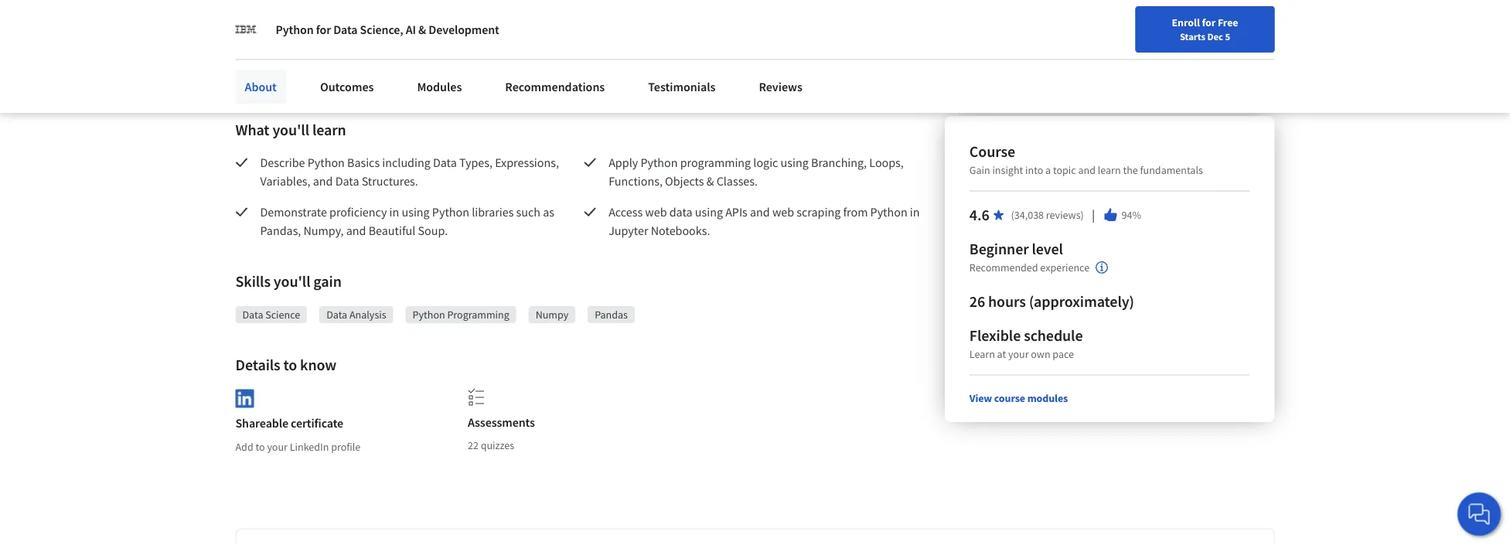 Task type: vqa. For each thing, say whether or not it's contained in the screenshot.
Find your New Career
yes



Task type: locate. For each thing, give the bounding box(es) containing it.
course
[[994, 391, 1026, 405]]

outcomes
[[320, 59, 374, 74], [320, 79, 374, 94]]

2 in from the left
[[910, 204, 920, 220]]

find
[[1081, 49, 1101, 63]]

your right find
[[1103, 49, 1124, 63]]

python inside access web data using apis and web scraping from python in jupyter notebooks.
[[871, 204, 908, 220]]

(approximately)
[[1029, 292, 1135, 311]]

modules
[[1028, 391, 1068, 405]]

know
[[300, 355, 337, 375]]

apply
[[609, 155, 638, 170]]

1 horizontal spatial web
[[773, 204, 794, 220]]

skills
[[236, 272, 271, 291]]

recommended
[[970, 261, 1038, 275]]

using for demonstrate proficiency in using python libraries such as pandas, numpy, and beautiful soup.
[[402, 204, 430, 220]]

1 horizontal spatial in
[[910, 204, 920, 220]]

for up dec
[[1202, 15, 1216, 29]]

using
[[781, 155, 809, 170], [402, 204, 430, 220], [695, 204, 723, 220]]

1 horizontal spatial to
[[283, 355, 297, 375]]

in up beautiful at the top left of the page
[[390, 204, 399, 220]]

using up soup.
[[402, 204, 430, 220]]

you'll
[[273, 120, 309, 140], [274, 272, 310, 291]]

python
[[276, 22, 314, 37], [308, 155, 345, 170], [641, 155, 678, 170], [432, 204, 469, 220], [871, 204, 908, 220], [413, 308, 445, 322]]

add to your linkedin profile
[[236, 440, 361, 454]]

reviews link for recommendations link related to second outcomes link from the top
[[750, 70, 812, 104]]

about link up what
[[236, 70, 286, 104]]

and right apis
[[750, 204, 770, 220]]

1 vertical spatial learn
[[1098, 163, 1121, 177]]

python up soup.
[[432, 204, 469, 220]]

0 horizontal spatial using
[[402, 204, 430, 220]]

english
[[1214, 48, 1251, 64]]

2 about from the top
[[245, 79, 277, 94]]

chat with us image
[[1467, 502, 1492, 527]]

data left analysis
[[327, 308, 347, 322]]

1 vertical spatial about
[[245, 79, 277, 94]]

reviews
[[759, 59, 803, 74], [759, 79, 803, 94]]

0 vertical spatial outcomes
[[320, 59, 374, 74]]

using for access web data using apis and web scraping from python in jupyter notebooks.
[[695, 204, 723, 220]]

0 vertical spatial recommendations
[[505, 59, 605, 74]]

learn
[[970, 347, 995, 361]]

0 vertical spatial you'll
[[273, 120, 309, 140]]

outcomes link
[[311, 49, 383, 84], [311, 70, 383, 104]]

0 vertical spatial learn
[[312, 120, 346, 140]]

python right ibm "icon"
[[276, 22, 314, 37]]

recommended experience
[[970, 261, 1090, 275]]

enroll for free starts dec 5
[[1172, 15, 1239, 43]]

classes.
[[717, 173, 758, 189]]

1 horizontal spatial &
[[707, 173, 714, 189]]

your
[[1103, 49, 1124, 63], [1009, 347, 1029, 361], [267, 440, 288, 454]]

modules link for 1st outcomes link from the top recommendations link
[[408, 49, 471, 84]]

0 vertical spatial about
[[245, 59, 277, 74]]

26 hours (approximately)
[[970, 292, 1135, 311]]

recommendations link
[[496, 49, 614, 84], [496, 70, 614, 104]]

for right "universities"
[[316, 22, 331, 37]]

about up what
[[245, 79, 277, 94]]

(34,038 reviews) |
[[1011, 207, 1097, 223]]

reviews for 1st outcomes link from the top recommendations link reviews link
[[759, 59, 803, 74]]

0 vertical spatial to
[[283, 355, 297, 375]]

in
[[390, 204, 399, 220], [910, 204, 920, 220]]

about
[[245, 59, 277, 74], [245, 79, 277, 94]]

your right at at bottom right
[[1009, 347, 1029, 361]]

2 about link from the top
[[236, 70, 286, 104]]

2 modules link from the top
[[408, 70, 471, 104]]

pandas
[[595, 308, 628, 322]]

2 testimonials link from the top
[[639, 70, 725, 104]]

recommendations link for second outcomes link from the top
[[496, 70, 614, 104]]

using inside access web data using apis and web scraping from python in jupyter notebooks.
[[695, 204, 723, 220]]

1 recommendations link from the top
[[496, 49, 614, 84]]

1 vertical spatial reviews
[[759, 79, 803, 94]]

python right from
[[871, 204, 908, 220]]

about down ibm "icon"
[[245, 59, 277, 74]]

career
[[1148, 49, 1178, 63]]

26
[[970, 292, 985, 311]]

including
[[382, 155, 431, 170]]

testimonials
[[648, 59, 716, 74], [648, 79, 716, 94]]

to left know on the left
[[283, 355, 297, 375]]

python inside demonstrate proficiency in using python libraries such as pandas, numpy, and beautiful soup.
[[432, 204, 469, 220]]

0 vertical spatial testimonials
[[648, 59, 716, 74]]

for for python
[[316, 22, 331, 37]]

1 horizontal spatial for
[[1202, 15, 1216, 29]]

None search field
[[220, 41, 592, 72]]

and right variables,
[[313, 173, 333, 189]]

to
[[283, 355, 297, 375], [256, 440, 265, 454]]

you'll up science
[[274, 272, 310, 291]]

using right logic
[[781, 155, 809, 170]]

2 horizontal spatial using
[[781, 155, 809, 170]]

|
[[1090, 207, 1097, 223]]

recommendations
[[505, 59, 605, 74], [505, 79, 605, 94]]

1 reviews from the top
[[759, 59, 803, 74]]

fundamentals
[[1140, 163, 1203, 177]]

enroll
[[1172, 15, 1200, 29]]

1 modules from the top
[[417, 59, 462, 74]]

using left apis
[[695, 204, 723, 220]]

about link for second outcomes link from the top
[[236, 70, 286, 104]]

modules link
[[408, 49, 471, 84], [408, 70, 471, 104]]

assessments
[[468, 415, 535, 430]]

python up the functions,
[[641, 155, 678, 170]]

view course modules
[[970, 391, 1068, 405]]

0 horizontal spatial to
[[256, 440, 265, 454]]

jupyter
[[609, 223, 649, 238]]

experience
[[1041, 261, 1090, 275]]

and
[[1078, 163, 1096, 177], [313, 173, 333, 189], [750, 204, 770, 220], [346, 223, 366, 238]]

for for enroll
[[1202, 15, 1216, 29]]

details
[[236, 355, 280, 375]]

modules
[[417, 59, 462, 74], [417, 79, 462, 94]]

testimonials for 1st outcomes link from the top recommendations link
[[648, 59, 716, 74]]

1 reviews link from the top
[[750, 49, 812, 84]]

your inside find your new career link
[[1103, 49, 1124, 63]]

1 about link from the top
[[236, 49, 286, 84]]

as
[[543, 204, 554, 220]]

expressions,
[[495, 155, 559, 170]]

& down programming
[[707, 173, 714, 189]]

0 horizontal spatial &
[[418, 22, 426, 37]]

programming
[[447, 308, 509, 322]]

1 horizontal spatial your
[[1009, 347, 1029, 361]]

1 vertical spatial you'll
[[274, 272, 310, 291]]

2 outcomes link from the top
[[311, 70, 383, 104]]

2 recommendations from the top
[[505, 79, 605, 94]]

and down 'proficiency'
[[346, 223, 366, 238]]

hours
[[988, 292, 1026, 311]]

2 recommendations link from the top
[[496, 70, 614, 104]]

linkedin
[[290, 440, 329, 454]]

0 horizontal spatial web
[[645, 204, 667, 220]]

python for data science, ai & development
[[276, 22, 499, 37]]

to right "add"
[[256, 440, 265, 454]]

proficiency
[[330, 204, 387, 220]]

1 horizontal spatial learn
[[1098, 163, 1121, 177]]

1 horizontal spatial using
[[695, 204, 723, 220]]

web left scraping in the right top of the page
[[773, 204, 794, 220]]

learn
[[312, 120, 346, 140], [1098, 163, 1121, 177]]

own
[[1031, 347, 1051, 361]]

2 horizontal spatial your
[[1103, 49, 1124, 63]]

1 testimonials link from the top
[[639, 49, 725, 84]]

python programming
[[413, 308, 509, 322]]

reviews)
[[1046, 208, 1084, 222]]

1 vertical spatial your
[[1009, 347, 1029, 361]]

2 outcomes from the top
[[320, 79, 374, 94]]

universities
[[246, 8, 309, 23]]

1 modules link from the top
[[408, 49, 471, 84]]

shareable certificate
[[236, 416, 343, 431]]

and inside access web data using apis and web scraping from python in jupyter notebooks.
[[750, 204, 770, 220]]

1 testimonials from the top
[[648, 59, 716, 74]]

for
[[1202, 15, 1216, 29], [316, 22, 331, 37]]

about for about link corresponding to second outcomes link from the top
[[245, 79, 277, 94]]

apply python programming logic using branching, loops, functions, objects & classes.
[[609, 155, 906, 189]]

flexible
[[970, 326, 1021, 345]]

numpy,
[[304, 223, 344, 238]]

&
[[418, 22, 426, 37], [707, 173, 714, 189]]

0 vertical spatial your
[[1103, 49, 1124, 63]]

2 testimonials from the top
[[648, 79, 716, 94]]

and inside describe python basics including data types, expressions, variables, and data structures.
[[313, 173, 333, 189]]

course
[[970, 142, 1015, 161]]

1 vertical spatial testimonials
[[648, 79, 716, 94]]

you'll up describe at the left top of page
[[273, 120, 309, 140]]

data
[[333, 22, 358, 37], [433, 155, 457, 170], [335, 173, 359, 189], [242, 308, 263, 322], [327, 308, 347, 322]]

modules link for recommendations link related to second outcomes link from the top
[[408, 70, 471, 104]]

0 horizontal spatial in
[[390, 204, 399, 220]]

data left science
[[242, 308, 263, 322]]

1 vertical spatial outcomes
[[320, 79, 374, 94]]

access
[[609, 204, 643, 220]]

science,
[[360, 22, 403, 37]]

1 recommendations from the top
[[505, 59, 605, 74]]

in right from
[[910, 204, 920, 220]]

your down shareable certificate
[[267, 440, 288, 454]]

0 vertical spatial &
[[418, 22, 426, 37]]

and right topic
[[1078, 163, 1096, 177]]

testimonials for recommendations link related to second outcomes link from the top
[[648, 79, 716, 94]]

outcomes for second outcomes link from the top
[[320, 79, 374, 94]]

functions,
[[609, 173, 663, 189]]

2 modules from the top
[[417, 79, 462, 94]]

1 in from the left
[[390, 204, 399, 220]]

2 reviews from the top
[[759, 79, 803, 94]]

reviews link
[[750, 49, 812, 84], [750, 70, 812, 104]]

0 vertical spatial modules
[[417, 59, 462, 74]]

about link down ibm "icon"
[[236, 49, 286, 84]]

(34,038
[[1011, 208, 1044, 222]]

schedule
[[1024, 326, 1083, 345]]

0 vertical spatial reviews
[[759, 59, 803, 74]]

ai
[[406, 22, 416, 37]]

1 vertical spatial to
[[256, 440, 265, 454]]

1 vertical spatial &
[[707, 173, 714, 189]]

data down the basics
[[335, 173, 359, 189]]

describe python basics including data types, expressions, variables, and data structures.
[[260, 155, 562, 189]]

python left the basics
[[308, 155, 345, 170]]

2 vertical spatial your
[[267, 440, 288, 454]]

1 about from the top
[[245, 59, 277, 74]]

0 horizontal spatial learn
[[312, 120, 346, 140]]

for inside enroll for free starts dec 5
[[1202, 15, 1216, 29]]

& right the ai
[[418, 22, 426, 37]]

2 web from the left
[[773, 204, 794, 220]]

learn right what
[[312, 120, 346, 140]]

0 horizontal spatial for
[[316, 22, 331, 37]]

learn left the
[[1098, 163, 1121, 177]]

0 horizontal spatial your
[[267, 440, 288, 454]]

web
[[645, 204, 667, 220], [773, 204, 794, 220]]

web left data
[[645, 204, 667, 220]]

insight
[[993, 163, 1023, 177]]

1 outcomes from the top
[[320, 59, 374, 74]]

using inside demonstrate proficiency in using python libraries such as pandas, numpy, and beautiful soup.
[[402, 204, 430, 220]]

beginner
[[970, 239, 1029, 259]]

what
[[236, 120, 270, 140]]

1 vertical spatial modules
[[417, 79, 462, 94]]

2 reviews link from the top
[[750, 70, 812, 104]]

1 vertical spatial recommendations
[[505, 79, 605, 94]]

data left the science,
[[333, 22, 358, 37]]



Task type: describe. For each thing, give the bounding box(es) containing it.
data
[[670, 204, 693, 220]]

shareable
[[236, 416, 288, 431]]

into
[[1026, 163, 1044, 177]]

variables,
[[260, 173, 311, 189]]

flexible schedule learn at your own pace
[[970, 326, 1083, 361]]

1 outcomes link from the top
[[311, 49, 383, 84]]

reviews for reviews link related to recommendations link related to second outcomes link from the top
[[759, 79, 803, 94]]

information about difficulty level pre-requisites. image
[[1096, 261, 1108, 274]]

reviews link for 1st outcomes link from the top recommendations link
[[750, 49, 812, 84]]

basics
[[347, 155, 380, 170]]

such
[[516, 204, 541, 220]]

course gain insight into a topic and learn the fundamentals
[[970, 142, 1203, 177]]

about for about link associated with 1st outcomes link from the top
[[245, 59, 277, 74]]

1 web from the left
[[645, 204, 667, 220]]

learn inside course gain insight into a topic and learn the fundamentals
[[1098, 163, 1121, 177]]

analysis
[[350, 308, 386, 322]]

find your new career
[[1081, 49, 1178, 63]]

in inside access web data using apis and web scraping from python in jupyter notebooks.
[[910, 204, 920, 220]]

the
[[1123, 163, 1138, 177]]

22
[[468, 439, 479, 452]]

using inside apply python programming logic using branching, loops, functions, objects & classes.
[[781, 155, 809, 170]]

free
[[1218, 15, 1239, 29]]

data left the types,
[[433, 155, 457, 170]]

python inside describe python basics including data types, expressions, variables, and data structures.
[[308, 155, 345, 170]]

skills you'll gain
[[236, 272, 342, 291]]

gain
[[970, 163, 990, 177]]

to for know
[[283, 355, 297, 375]]

recommendations link for 1st outcomes link from the top
[[496, 49, 614, 84]]

view
[[970, 391, 992, 405]]

data analysis
[[327, 308, 386, 322]]

testimonials link for 1st outcomes link from the top recommendations link reviews link
[[639, 49, 725, 84]]

development
[[429, 22, 499, 37]]

access web data using apis and web scraping from python in jupyter notebooks.
[[609, 204, 922, 238]]

topic
[[1053, 163, 1076, 177]]

data science
[[242, 308, 300, 322]]

pace
[[1053, 347, 1074, 361]]

you'll for what
[[273, 120, 309, 140]]

gain
[[314, 272, 342, 291]]

objects
[[665, 173, 704, 189]]

english button
[[1186, 31, 1279, 81]]

ibm image
[[236, 19, 257, 40]]

details to know
[[236, 355, 337, 375]]

5
[[1225, 30, 1231, 43]]

outcomes for 1st outcomes link from the top
[[320, 59, 374, 74]]

what you'll learn
[[236, 120, 346, 140]]

beginner level
[[970, 239, 1063, 259]]

branching,
[[811, 155, 867, 170]]

in inside demonstrate proficiency in using python libraries such as pandas, numpy, and beautiful soup.
[[390, 204, 399, 220]]

from
[[843, 204, 868, 220]]

new
[[1126, 49, 1146, 63]]

apis
[[726, 204, 748, 220]]

governments link
[[328, 0, 429, 31]]

testimonials link for reviews link related to recommendations link related to second outcomes link from the top
[[639, 70, 725, 104]]

notebooks.
[[651, 223, 710, 238]]

quizzes
[[481, 439, 514, 452]]

add
[[236, 440, 253, 454]]

level
[[1032, 239, 1063, 259]]

soup.
[[418, 223, 448, 238]]

at
[[997, 347, 1006, 361]]

demonstrate proficiency in using python libraries such as pandas, numpy, and beautiful soup.
[[260, 204, 557, 238]]

recommendations for 1st outcomes link from the top recommendations link
[[505, 59, 605, 74]]

programming
[[680, 155, 751, 170]]

94%
[[1122, 208, 1142, 222]]

and inside course gain insight into a topic and learn the fundamentals
[[1078, 163, 1096, 177]]

your inside 'flexible schedule learn at your own pace'
[[1009, 347, 1029, 361]]

governments
[[351, 8, 423, 23]]

starts
[[1180, 30, 1206, 43]]

describe
[[260, 155, 305, 170]]

to for your
[[256, 440, 265, 454]]

python inside apply python programming logic using branching, loops, functions, objects & classes.
[[641, 155, 678, 170]]

certificate
[[291, 416, 343, 431]]

logic
[[754, 155, 778, 170]]

profile
[[331, 440, 361, 454]]

view course modules link
[[970, 391, 1068, 405]]

about link for 1st outcomes link from the top
[[236, 49, 286, 84]]

& inside apply python programming logic using branching, loops, functions, objects & classes.
[[707, 173, 714, 189]]

banner navigation
[[12, 0, 435, 31]]

beautiful
[[369, 223, 416, 238]]

4.6
[[970, 205, 990, 225]]

recommendations for recommendations link related to second outcomes link from the top
[[505, 79, 605, 94]]

loops,
[[870, 155, 904, 170]]

22 quizzes
[[468, 439, 514, 452]]

python left programming
[[413, 308, 445, 322]]

pandas,
[[260, 223, 301, 238]]

you'll for skills
[[274, 272, 310, 291]]

types,
[[459, 155, 493, 170]]

structures.
[[362, 173, 418, 189]]

and inside demonstrate proficiency in using python libraries such as pandas, numpy, and beautiful soup.
[[346, 223, 366, 238]]



